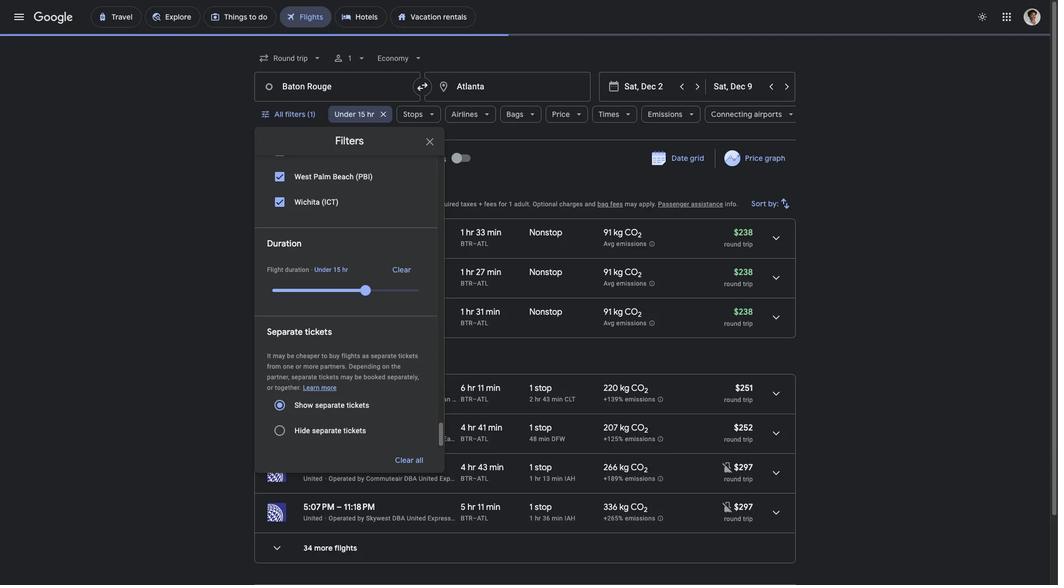 Task type: vqa. For each thing, say whether or not it's contained in the screenshot.
topmost boise
no



Task type: describe. For each thing, give the bounding box(es) containing it.
34 more flights
[[304, 543, 357, 553]]

kg for 6 hr 11 min
[[620, 383, 630, 394]]

assistance
[[692, 201, 724, 208]]

238 us dollars text field for 1 hr 33 min
[[734, 228, 753, 238]]

1 hr 33 min btr – atl
[[461, 228, 502, 248]]

other
[[254, 354, 284, 368]]

220 kg co 2
[[604, 383, 649, 395]]

skywest
[[366, 515, 391, 522]]

times button
[[593, 102, 638, 127]]

ranked
[[254, 201, 276, 208]]

airlines down total duration 5 hr 11 min. element
[[472, 515, 495, 522]]

trip for 6 hr 11 min
[[743, 396, 753, 404]]

min for 1 hr 27 min
[[487, 267, 502, 278]]

based
[[278, 201, 296, 208]]

(ict)
[[322, 198, 339, 206]]

33
[[476, 228, 486, 238]]

all filters (1)
[[275, 110, 316, 119]]

any dates
[[411, 154, 447, 164]]

min inside 1 stop 1 hr 13 min iah
[[552, 475, 563, 483]]

duration
[[267, 239, 302, 249]]

co for 4 hr 43 min
[[631, 462, 644, 473]]

– up show separate tickets
[[340, 383, 345, 394]]

as down separately,
[[414, 396, 421, 403]]

layover (1 of 1) is a 1 hr 36 min layover at george bush intercontinental airport in houston. element
[[530, 514, 599, 523]]

price for price graph
[[745, 153, 763, 163]]

atl for 1 hr 31 min
[[477, 320, 489, 327]]

1 for 1 stop 2 hr 43 min clt
[[530, 383, 533, 394]]

5:52 am
[[304, 423, 335, 433]]

atl for 5 hr 11 min
[[477, 515, 489, 522]]

to
[[322, 352, 328, 360]]

Departure time: 9:15 AM. text field
[[304, 462, 334, 473]]

238 us dollars text field for 1 hr 27 min
[[734, 267, 753, 278]]

flight details. leaves baton rouge metropolitan airport at 10:54 am on saturday, december 2 and arrives at hartsfield-jackson atlanta international airport at 1:21 pm on saturday, december 2. image
[[764, 265, 789, 290]]

2 vertical spatial may
[[341, 374, 353, 381]]

min inside 1 stop 2 hr 43 min clt
[[552, 396, 563, 403]]

266 kg co 2
[[604, 462, 648, 475]]

avg emissions for 1 hr 33 min
[[604, 240, 647, 248]]

266
[[604, 462, 618, 473]]

$252
[[734, 423, 753, 433]]

0 horizontal spatial eagle
[[444, 435, 460, 443]]

sort by:
[[752, 199, 779, 208]]

1 vertical spatial or
[[267, 384, 273, 392]]

– inside 1 hr 31 min btr – atl
[[473, 320, 477, 327]]

american down 5:52 am text field on the bottom left
[[304, 435, 332, 443]]

·
[[311, 266, 313, 274]]

main menu image
[[13, 11, 25, 23]]

min inside 1 stop 1 hr 36 min iah
[[552, 515, 563, 522]]

10:54 am
[[304, 267, 339, 278]]

+265% emissions
[[604, 515, 656, 522]]

+
[[479, 201, 483, 208]]

btr for 5 hr 11 min
[[461, 515, 473, 522]]

charges
[[560, 201, 583, 208]]

Arrival time: 6:31 PM. text field
[[345, 307, 374, 317]]

1 for 1 stop 48 min dfw
[[530, 423, 533, 433]]

hr inside 5 hr 11 min btr – atl
[[468, 502, 476, 513]]

iah for 336
[[565, 515, 576, 522]]

airlines inside popup button
[[452, 110, 478, 119]]

hr left arrival time: 1:21 pm. text field
[[342, 266, 348, 274]]

under 15 hr
[[335, 110, 375, 119]]

43 inside 1 stop 2 hr 43 min clt
[[543, 396, 550, 403]]

prices
[[294, 154, 316, 164]]

1 vertical spatial express
[[532, 515, 555, 522]]

air
[[395, 435, 403, 443]]

6 trip from the top
[[743, 476, 753, 483]]

– inside 4 hr 41 min btr – atl
[[473, 435, 477, 443]]

best departing flights
[[254, 184, 361, 197]]

operated by skywest dba united express, mesa airlines dba united express
[[329, 515, 555, 522]]

united left express, on the left bottom of page
[[407, 515, 426, 522]]

hr inside popup button
[[367, 110, 375, 119]]

(iad)
[[337, 147, 354, 156]]

2 psa from the left
[[472, 396, 484, 403]]

hr inside '4 hr 43 min btr – atl'
[[468, 462, 476, 473]]

5:52 am – 11:33 am
[[304, 423, 377, 433]]

1 stop flight. element for 6 hr 11 min
[[530, 383, 552, 395]]

airports
[[754, 110, 783, 119]]

min for 4 hr 43 min
[[490, 462, 504, 473]]

united down "5:07 pm" text field
[[304, 515, 323, 522]]

beach
[[333, 172, 354, 181]]

taxes
[[461, 201, 477, 208]]

emissions for 1 hr 31 min
[[617, 320, 647, 327]]

departing for other
[[286, 354, 335, 368]]

co for 4 hr 41 min
[[632, 423, 645, 433]]

91 kg co 2 for 1 hr 33 min
[[604, 228, 642, 240]]

atl for 4 hr 43 min
[[477, 475, 489, 483]]

express,
[[428, 515, 453, 522]]

sort
[[752, 199, 767, 208]]

dba down total duration 5 hr 11 min. element
[[497, 515, 509, 522]]

– left 6:31 pm text box
[[338, 307, 343, 317]]

hr inside 1 stop 1 hr 36 min iah
[[535, 515, 541, 522]]

nonstop flight. element for 1 hr 33 min
[[530, 228, 563, 240]]

2 for 1 hr 33 min
[[638, 231, 642, 240]]

by down booked
[[367, 396, 374, 403]]

all
[[275, 110, 283, 119]]

0 vertical spatial or
[[296, 363, 302, 370]]

297 US dollars text field
[[735, 462, 753, 473]]

separate tickets
[[267, 327, 332, 338]]

207 kg co 2
[[604, 423, 649, 435]]

learn more link
[[303, 384, 337, 392]]

trip for 4 hr 41 min
[[743, 436, 753, 443]]

252 US dollars text field
[[734, 423, 753, 433]]

Departure time: 5:52 AM. text field
[[304, 423, 335, 433]]

separate
[[267, 327, 303, 338]]

1 hr 31 min btr – atl
[[461, 307, 500, 327]]

track prices
[[272, 154, 316, 164]]

departing for best
[[279, 184, 327, 197]]

under 15 hr button
[[328, 102, 393, 127]]

1 vertical spatial be
[[355, 374, 362, 381]]

1 and from the left
[[324, 201, 335, 208]]

$238 for 1 hr 33 min
[[734, 228, 753, 238]]

by for 11:18 pm
[[358, 515, 365, 522]]

2 inside 1 stop 2 hr 43 min clt
[[530, 396, 534, 403]]

stop for 6 hr 11 min
[[535, 383, 552, 394]]

8:33 am
[[346, 228, 377, 238]]

hr inside 1 hr 31 min btr – atl
[[466, 307, 474, 317]]

date
[[672, 153, 689, 163]]

– inside 1 hr 33 min btr – atl
[[473, 240, 477, 248]]

passenger
[[658, 201, 690, 208]]

grid
[[690, 153, 705, 163]]

by for 11:33 am
[[367, 435, 374, 443]]

7 trip from the top
[[743, 515, 753, 523]]

american down departure time: 12:56 pm. text box on the left bottom
[[304, 396, 332, 403]]

depending
[[349, 363, 381, 370]]

251 US dollars text field
[[736, 383, 753, 394]]

36
[[543, 515, 550, 522]]

close dialog image
[[424, 135, 437, 148]]

total duration 1 hr 33 min. element
[[461, 228, 530, 240]]

this price for this flight doesn't include overhead bin access. if you need a carry-on bag, use the bags filter to update prices. image for 266
[[722, 461, 735, 474]]

operated by envoy air as american eagle
[[338, 435, 460, 443]]

15 inside popup button
[[358, 110, 366, 119]]

(1)
[[307, 110, 316, 119]]

1 vertical spatial under
[[315, 266, 332, 274]]

leaves baton rouge metropolitan airport at 5:07 pm on saturday, december 2 and arrives at hartsfield-jackson atlanta international airport at 11:18 pm on saturday, december 2. element
[[304, 502, 375, 513]]

connecting
[[712, 110, 753, 119]]

show
[[295, 401, 313, 410]]

flight details. leaves baton rouge metropolitan airport at 9:15 am on saturday, december 2 and arrives at hartsfield-jackson atlanta international airport at 2:58 pm on saturday, december 2. image
[[764, 460, 789, 486]]

207
[[604, 423, 618, 433]]

1 for 1 stop 1 hr 36 min iah
[[530, 502, 533, 513]]

nonstop flight. element for 1 hr 27 min
[[530, 267, 563, 279]]

required
[[435, 201, 459, 208]]

2 for 4 hr 43 min
[[644, 466, 648, 475]]

total duration 1 hr 31 min. element
[[461, 307, 530, 319]]

flight details. leaves baton rouge metropolitan airport at 5:52 am on saturday, december 2 and arrives at hartsfield-jackson atlanta international airport at 11:33 am on saturday, december 2. image
[[764, 421, 789, 446]]

atl for 4 hr 41 min
[[477, 435, 489, 443]]

1 fees from the left
[[484, 201, 497, 208]]

operated for 9:15 am
[[329, 475, 356, 483]]

6 hr 11 min btr – atl
[[461, 383, 501, 403]]

emissions button
[[642, 102, 701, 127]]

layover (1 of 1) is a 1 hr 13 min layover at george bush intercontinental airport in houston. element
[[530, 475, 599, 483]]

– inside 10:54 am – 1:21 pm delta
[[342, 267, 347, 278]]

convenience
[[336, 201, 373, 208]]

this price for this flight doesn't include overhead bin access. if you need a carry-on bag, use the bags filter to update prices. image for 336
[[722, 501, 735, 513]]

united left 36
[[511, 515, 530, 522]]

flights for best departing flights
[[330, 184, 361, 197]]

10:54 am – 1:21 pm delta
[[304, 267, 376, 287]]

separate tickets option group
[[267, 393, 424, 443]]

as right air
[[405, 435, 412, 443]]

43 inside '4 hr 43 min btr – atl'
[[478, 462, 488, 473]]

– left 8:33 am
[[338, 228, 344, 238]]

nonstop for 1 hr 33 min
[[530, 228, 563, 238]]

co for 1 hr 31 min
[[625, 307, 638, 317]]

1 stop flight. element for 4 hr 41 min
[[530, 423, 552, 435]]

emissions for 1 hr 33 min
[[617, 240, 647, 248]]

Arrival time: 2:58 PM. text field
[[343, 462, 373, 473]]

0 horizontal spatial 15
[[333, 266, 341, 274]]

west palm beach (pbi)
[[295, 172, 373, 181]]

34 more flights image
[[265, 535, 290, 561]]

Departure time: 10:54 AM. text field
[[304, 267, 339, 278]]

297 US dollars text field
[[735, 502, 753, 513]]

avg emissions for 1 hr 31 min
[[604, 320, 647, 327]]

price graph button
[[718, 149, 794, 168]]

apply.
[[639, 201, 657, 208]]

(pbi)
[[356, 172, 373, 181]]

btr for 6 hr 11 min
[[461, 396, 473, 403]]

american up '1 stop 48 min dfw'
[[519, 396, 547, 403]]

price graph
[[745, 153, 786, 163]]

stops
[[403, 110, 423, 119]]

as inside it may be cheaper to buy flights as separate tickets from one or more partners. depending on the partner, separate tickets may be booked separately, or together.
[[362, 352, 369, 360]]

27
[[476, 267, 485, 278]]

$251 round trip
[[725, 383, 753, 404]]

best
[[254, 184, 277, 197]]

co for 1 hr 27 min
[[625, 267, 638, 278]]

– inside 1 hr 27 min btr – atl
[[473, 280, 477, 287]]

filters
[[335, 134, 364, 148]]

clear for clear all
[[395, 456, 414, 465]]

only
[[395, 147, 412, 156]]

11 for 6
[[478, 383, 484, 394]]

btr for 1 hr 33 min
[[461, 240, 473, 248]]

+125%
[[604, 436, 624, 443]]

+125% emissions
[[604, 436, 656, 443]]

avg for 1 hr 27 min
[[604, 280, 615, 287]]

– right departure time: 9:15 am. text field
[[336, 462, 341, 473]]

atl for 6 hr 11 min
[[477, 396, 489, 403]]

btr for 4 hr 41 min
[[461, 435, 473, 443]]

include
[[412, 201, 433, 208]]

0 horizontal spatial may
[[273, 352, 285, 360]]

track
[[272, 154, 292, 164]]

9:15 am
[[304, 462, 334, 473]]

hr inside 1 hr 27 min btr – atl
[[466, 267, 474, 278]]

under inside popup button
[[335, 110, 356, 119]]

flight details. leaves baton rouge metropolitan airport at 4:00 pm on saturday, december 2 and arrives at hartsfield-jackson atlanta international airport at 6:31 pm on saturday, december 2. image
[[764, 305, 789, 330]]

$297 for 336
[[735, 502, 753, 513]]

one
[[283, 363, 294, 370]]

total duration 5 hr 11 min. element
[[461, 502, 530, 514]]

1 button
[[329, 46, 372, 71]]

Departure text field
[[625, 72, 674, 101]]

1 for 1 hr 31 min btr – atl
[[461, 307, 464, 317]]

united down all
[[419, 475, 438, 483]]

Departure time: 6:00 AM. text field
[[304, 228, 336, 238]]

main content containing best departing flights
[[254, 145, 796, 572]]

4 for 4 hr 43 min
[[461, 462, 466, 473]]

min for 1 hr 31 min
[[486, 307, 500, 317]]

Departure time: 5:07 PM. text field
[[304, 502, 335, 513]]



Task type: locate. For each thing, give the bounding box(es) containing it.
1 vertical spatial 11
[[478, 502, 484, 513]]

trip inside $251 round trip
[[743, 396, 753, 404]]

hr inside 1 stop 1 hr 13 min iah
[[535, 475, 541, 483]]

min right 48
[[539, 435, 550, 443]]

4 inside 4 hr 41 min btr – atl
[[461, 423, 466, 433]]

kg inside 220 kg co 2
[[620, 383, 630, 394]]

be
[[287, 352, 294, 360], [355, 374, 362, 381]]

flight details. leaves baton rouge metropolitan airport at 12:56 pm on saturday, december 2 and arrives at hartsfield-jackson atlanta international airport at 8:07 pm on saturday, december 2. image
[[764, 381, 789, 406]]

– left arrival time: 1:21 pm. text field
[[342, 267, 347, 278]]

from
[[267, 363, 281, 370]]

hr left 36
[[535, 515, 541, 522]]

1 $238 round trip from the top
[[725, 228, 753, 248]]

Departure time: 12:56 PM. text field
[[304, 383, 338, 394]]

2 91 from the top
[[604, 267, 612, 278]]

0 vertical spatial may
[[625, 201, 638, 208]]

1 horizontal spatial fees
[[611, 201, 623, 208]]

iah for 266
[[565, 475, 576, 483]]

airlines down separately,
[[390, 396, 412, 403]]

– down 27
[[473, 280, 477, 287]]

american left eagle,
[[422, 396, 451, 403]]

learn more
[[303, 384, 337, 392]]

all filters (1) button
[[254, 102, 324, 127]]

airlines button
[[445, 102, 496, 127]]

1 round trip from the top
[[725, 476, 753, 483]]

Arrival time: 8:33 AM. text field
[[346, 228, 377, 238]]

5:07 pm – 11:18 pm
[[304, 502, 375, 513]]

1 vertical spatial $238 round trip
[[725, 267, 753, 288]]

0 horizontal spatial price
[[552, 110, 570, 119]]

2 vertical spatial 91
[[604, 307, 612, 317]]

dba for 11:18 pm
[[393, 515, 405, 522]]

1 vertical spatial this price for this flight doesn't include overhead bin access. if you need a carry-on bag, use the bags filter to update prices. image
[[722, 501, 735, 513]]

nonstop flight. element for 1 hr 31 min
[[530, 307, 563, 319]]

220
[[604, 383, 618, 394]]

1 trip from the top
[[743, 241, 753, 248]]

round inside $251 round trip
[[725, 396, 742, 404]]

0 vertical spatial eagle
[[549, 396, 565, 403]]

2 nonstop from the top
[[530, 267, 563, 278]]

3 atl from the top
[[477, 320, 489, 327]]

min for 6 hr 11 min
[[486, 383, 501, 394]]

2 $238 round trip from the top
[[725, 267, 753, 288]]

1 inside popup button
[[348, 54, 353, 62]]

atl inside '4 hr 43 min btr – atl'
[[477, 475, 489, 483]]

co inside 207 kg co 2
[[632, 423, 645, 433]]

2 fees from the left
[[611, 201, 623, 208]]

operated down leaves baton rouge metropolitan airport at 12:56 pm on saturday, december 2 and arrives at hartsfield-jackson atlanta international airport at 8:07 pm on saturday, december 2. element
[[338, 396, 365, 403]]

0 vertical spatial this price for this flight doesn't include overhead bin access. if you need a carry-on bag, use the bags filter to update prices. image
[[722, 461, 735, 474]]

stop inside '1 stop 48 min dfw'
[[535, 423, 552, 433]]

change appearance image
[[970, 4, 996, 30]]

palm
[[314, 172, 331, 181]]

flights right "buy"
[[342, 352, 361, 360]]

0 vertical spatial 11
[[478, 383, 484, 394]]

atl inside 1 hr 33 min btr – atl
[[477, 240, 489, 248]]

1 for 1 hr 27 min btr – atl
[[461, 267, 464, 278]]

eagle up '1 stop 48 min dfw'
[[549, 396, 565, 403]]

0 horizontal spatial fees
[[484, 201, 497, 208]]

1 vertical spatial 15
[[333, 266, 341, 274]]

1 avg emissions from the top
[[604, 240, 647, 248]]

show separate tickets
[[295, 401, 369, 410]]

operated for 5:52 am
[[338, 435, 365, 443]]

$297 left flight details. leaves baton rouge metropolitan airport at 5:07 pm on saturday, december 2 and arrives at hartsfield-jackson atlanta international airport at 11:18 pm on saturday, december 2. icon
[[735, 502, 753, 513]]

2 $238 from the top
[[734, 267, 753, 278]]

airlines right stops popup button
[[452, 110, 478, 119]]

1 horizontal spatial may
[[341, 374, 353, 381]]

1 horizontal spatial be
[[355, 374, 362, 381]]

may right the it
[[273, 352, 285, 360]]

by for 2:58 pm
[[358, 475, 365, 483]]

dba down clear all
[[405, 475, 417, 483]]

departing
[[279, 184, 327, 197], [286, 354, 335, 368]]

1 nonstop from the top
[[530, 228, 563, 238]]

be down the depending
[[355, 374, 362, 381]]

1 $238 from the top
[[734, 228, 753, 238]]

atl inside 1 hr 27 min btr – atl
[[477, 280, 489, 287]]

1 stop from the top
[[535, 383, 552, 394]]

1 stop flight. element for 4 hr 43 min
[[530, 462, 552, 475]]

11 for 5
[[478, 502, 484, 513]]

express down the 13
[[532, 515, 555, 522]]

1 11 from the top
[[478, 383, 484, 394]]

6:31 pm
[[345, 307, 374, 317]]

4 inside '4 hr 43 min btr – atl'
[[461, 462, 466, 473]]

2 horizontal spatial may
[[625, 201, 638, 208]]

2 91 kg co 2 from the top
[[604, 267, 642, 279]]

1 vertical spatial avg
[[604, 280, 615, 287]]

btr down total duration 1 hr 27 min. 'element'
[[461, 280, 473, 287]]

dec 2 – 9
[[334, 154, 365, 164]]

2 vertical spatial avg
[[604, 320, 615, 327]]

2 4 from the top
[[461, 462, 466, 473]]

price left graph
[[745, 153, 763, 163]]

leaves baton rouge metropolitan airport at 5:52 am on saturday, december 2 and arrives at hartsfield-jackson atlanta international airport at 11:33 am on saturday, december 2. element
[[304, 423, 377, 433]]

btr down 5
[[461, 515, 473, 522]]

flights inside it may be cheaper to buy flights as separate tickets from one or more partners. depending on the partner, separate tickets may be booked separately, or together.
[[342, 352, 361, 360]]

2 for 6 hr 11 min
[[645, 386, 649, 395]]

1 vertical spatial departing
[[286, 354, 335, 368]]

– right 5:52 am
[[337, 423, 342, 433]]

1 vertical spatial eagle
[[444, 435, 460, 443]]

$251
[[736, 383, 753, 394]]

hr inside 6 hr 11 min btr – atl
[[468, 383, 476, 394]]

2 vertical spatial nonstop
[[530, 307, 563, 317]]

partners.
[[321, 363, 347, 370]]

1 vertical spatial 91 kg co 2
[[604, 267, 642, 279]]

leaves baton rouge metropolitan airport at 12:56 pm on saturday, december 2 and arrives at hartsfield-jackson atlanta international airport at 8:07 pm on saturday, december 2. element
[[304, 383, 378, 394]]

atl down total duration 6 hr 11 min. element
[[477, 396, 489, 403]]

swap origin and destination. image
[[416, 80, 429, 93]]

emissions for 5 hr 11 min
[[625, 515, 656, 522]]

1 vertical spatial $238
[[734, 267, 753, 278]]

1 vertical spatial 43
[[478, 462, 488, 473]]

0 vertical spatial 238 us dollars text field
[[734, 228, 753, 238]]

atl inside 5 hr 11 min btr – atl
[[477, 515, 489, 522]]

hr inside 1 hr 33 min btr – atl
[[466, 228, 474, 238]]

trip down $297 text field
[[743, 515, 753, 523]]

min inside 1 hr 33 min btr – atl
[[488, 228, 502, 238]]

5 atl from the top
[[477, 435, 489, 443]]

2 iah from the top
[[565, 515, 576, 522]]

duration
[[285, 266, 309, 274]]

$238 for 1 hr 27 min
[[734, 267, 753, 278]]

7 round from the top
[[725, 515, 742, 523]]

1
[[348, 54, 353, 62], [509, 201, 513, 208], [461, 228, 464, 238], [461, 267, 464, 278], [461, 307, 464, 317], [530, 383, 533, 394], [530, 423, 533, 433], [530, 462, 533, 473], [530, 475, 534, 483], [530, 502, 533, 513], [530, 515, 534, 522]]

united down the "9:15 am"
[[304, 475, 323, 483]]

4 1 stop flight. element from the top
[[530, 502, 552, 514]]

psa down booked
[[375, 396, 388, 403]]

1 vertical spatial nonstop
[[530, 267, 563, 278]]

price for price
[[552, 110, 570, 119]]

round down $252 text box
[[725, 436, 742, 443]]

2 nonstop flight. element from the top
[[530, 267, 563, 279]]

leaves baton rouge metropolitan airport at 4:00 pm on saturday, december 2 and arrives at hartsfield-jackson atlanta international airport at 6:31 pm on saturday, december 2. element
[[304, 307, 374, 317]]

atl down 27
[[477, 280, 489, 287]]

leaves baton rouge metropolitan airport at 6:00 am on saturday, december 2 and arrives at hartsfield-jackson atlanta international airport at 8:33 am on saturday, december 2. element
[[304, 228, 377, 238]]

0 vertical spatial nonstop
[[530, 228, 563, 238]]

kg for 1 hr 31 min
[[614, 307, 623, 317]]

min right 6
[[486, 383, 501, 394]]

stop for 5 hr 11 min
[[535, 502, 552, 513]]

0 vertical spatial 4
[[461, 423, 466, 433]]

238 US dollars text field
[[734, 228, 753, 238], [734, 267, 753, 278]]

learn more about tracked prices image
[[318, 154, 327, 164]]

2 $297 from the top
[[735, 502, 753, 513]]

price inside price popup button
[[552, 110, 570, 119]]

min inside 5 hr 11 min btr – atl
[[486, 502, 501, 513]]

1 horizontal spatial under
[[335, 110, 356, 119]]

btr inside 6 hr 11 min btr – atl
[[461, 396, 473, 403]]

this price for this flight doesn't include overhead bin access. if you need a carry-on bag, use the bags filter to update prices. image
[[722, 461, 735, 474], [722, 501, 735, 513]]

0 vertical spatial more
[[304, 363, 319, 370]]

min right the 13
[[552, 475, 563, 483]]

2 trip from the top
[[743, 280, 753, 288]]

atl down total duration 5 hr 11 min. element
[[477, 515, 489, 522]]

atl inside 4 hr 41 min btr – atl
[[477, 435, 489, 443]]

1 horizontal spatial price
[[745, 153, 763, 163]]

91 for 1 hr 31 min
[[604, 307, 612, 317]]

Arrival time: 11:33 AM. text field
[[344, 423, 377, 433]]

$238 round trip left flight details. leaves baton rouge metropolitan airport at 6:00 am on saturday, december 2 and arrives at hartsfield-jackson atlanta international airport at 8:33 am on saturday, december 2. image
[[725, 228, 753, 248]]

1 stop flight. element up 48
[[530, 423, 552, 435]]

min right 31
[[486, 307, 500, 317]]

1 psa from the left
[[375, 396, 388, 403]]

connecting airports
[[712, 110, 783, 119]]

2 1 stop flight. element from the top
[[530, 423, 552, 435]]

5 btr from the top
[[461, 435, 473, 443]]

0 horizontal spatial 43
[[478, 462, 488, 473]]

operated by psa airlines as american eagle, psa airlines as american eagle
[[338, 396, 565, 403]]

under right ·
[[315, 266, 332, 274]]

$238 for 1 hr 31 min
[[734, 307, 753, 317]]

co inside 220 kg co 2
[[632, 383, 645, 394]]

emissions for 6 hr 11 min
[[625, 396, 656, 403]]

round for 1 hr 31 min
[[725, 320, 742, 328]]

may left apply.
[[625, 201, 638, 208]]

6 btr from the top
[[461, 475, 473, 483]]

min inside 1 hr 27 min btr – atl
[[487, 267, 502, 278]]

4 for 4 hr 41 min
[[461, 423, 466, 433]]

price inside button
[[745, 153, 763, 163]]

eagle
[[549, 396, 565, 403], [444, 435, 460, 443]]

0 horizontal spatial express
[[440, 475, 463, 483]]

layover (1 of 1) is a 2 hr 43 min layover at charlotte douglas international airport in charlotte. element
[[530, 395, 599, 404]]

2 this price for this flight doesn't include overhead bin access. if you need a carry-on bag, use the bags filter to update prices. image from the top
[[722, 501, 735, 513]]

– inside 5 hr 11 min btr – atl
[[473, 515, 477, 522]]

as down total duration 6 hr 11 min. element
[[510, 396, 517, 403]]

separately,
[[387, 374, 419, 381]]

5 hr 11 min btr – atl
[[461, 502, 501, 522]]

3 nonstop flight. element from the top
[[530, 307, 563, 319]]

$252 round trip
[[725, 423, 753, 443]]

psa
[[375, 396, 388, 403], [472, 396, 484, 403]]

0 vertical spatial iah
[[565, 475, 576, 483]]

american up all
[[413, 435, 442, 443]]

min inside '4 hr 43 min btr – atl'
[[490, 462, 504, 473]]

and left bag
[[585, 201, 596, 208]]

2 238 us dollars text field from the top
[[734, 267, 753, 278]]

2 vertical spatial $238
[[734, 307, 753, 317]]

trip left flight details. leaves baton rouge metropolitan airport at 6:00 am on saturday, december 2 and arrives at hartsfield-jackson atlanta international airport at 8:33 am on saturday, december 2. image
[[743, 241, 753, 248]]

2 for 1 hr 27 min
[[638, 270, 642, 279]]

238 us dollars text field down sort
[[734, 228, 753, 238]]

kg inside 266 kg co 2
[[620, 462, 629, 473]]

2 avg emissions from the top
[[604, 280, 647, 287]]

commuteair
[[366, 475, 403, 483]]

2 vertical spatial nonstop flight. element
[[530, 307, 563, 319]]

– right 5:07 pm at the left bottom of page
[[337, 502, 342, 513]]

avg emissions for 1 hr 27 min
[[604, 280, 647, 287]]

hr left 31
[[466, 307, 474, 317]]

btr inside 1 hr 27 min btr – atl
[[461, 280, 473, 287]]

partner,
[[267, 374, 290, 381]]

1 inside '1 stop 48 min dfw'
[[530, 423, 533, 433]]

1 horizontal spatial eagle
[[549, 396, 565, 403]]

stop inside 1 stop 1 hr 13 min iah
[[535, 462, 552, 473]]

co
[[625, 228, 638, 238], [625, 267, 638, 278], [625, 307, 638, 317], [632, 383, 645, 394], [632, 423, 645, 433], [631, 462, 644, 473], [631, 502, 644, 513]]

1 atl from the top
[[477, 240, 489, 248]]

4 btr from the top
[[461, 396, 473, 403]]

west
[[295, 172, 312, 181]]

0 horizontal spatial under
[[315, 266, 332, 274]]

0 horizontal spatial or
[[267, 384, 273, 392]]

price
[[552, 110, 570, 119], [745, 153, 763, 163]]

may inside main content
[[625, 201, 638, 208]]

2 vertical spatial $238 round trip
[[725, 307, 753, 328]]

0 vertical spatial 15
[[358, 110, 366, 119]]

2 inside 336 kg co 2
[[644, 505, 648, 514]]

min right 5
[[486, 502, 501, 513]]

flight details. leaves baton rouge metropolitan airport at 5:07 pm on saturday, december 2 and arrives at hartsfield-jackson atlanta international airport at 11:18 pm on saturday, december 2. image
[[764, 500, 789, 525]]

be up one
[[287, 352, 294, 360]]

fees
[[484, 201, 497, 208], [611, 201, 623, 208]]

1 horizontal spatial 43
[[543, 396, 550, 403]]

clt
[[565, 396, 576, 403]]

11
[[478, 383, 484, 394], [478, 502, 484, 513]]

flights up booked
[[337, 354, 368, 368]]

co inside 266 kg co 2
[[631, 462, 644, 473]]

– down the 33
[[473, 240, 477, 248]]

2 vertical spatial more
[[314, 543, 333, 553]]

cheaper
[[296, 352, 320, 360]]

emissions for 4 hr 41 min
[[625, 436, 656, 443]]

4:00 pm – 6:31 pm
[[304, 307, 374, 317]]

5 trip from the top
[[743, 436, 753, 443]]

1 inside 1 hr 33 min btr – atl
[[461, 228, 464, 238]]

operated down 11:33 am text field
[[338, 435, 365, 443]]

0 horizontal spatial and
[[324, 201, 335, 208]]

under up filters
[[335, 110, 356, 119]]

4 trip from the top
[[743, 396, 753, 404]]

atl down total duration 4 hr 43 min. element
[[477, 475, 489, 483]]

min for 4 hr 41 min
[[488, 423, 503, 433]]

2 round trip from the top
[[725, 515, 753, 523]]

$238 round trip for 1 hr 27 min
[[725, 267, 753, 288]]

1 stop 2 hr 43 min clt
[[530, 383, 576, 403]]

3 91 from the top
[[604, 307, 612, 317]]

trip down 297 us dollars text box
[[743, 476, 753, 483]]

91 kg co 2 for 1 hr 27 min
[[604, 267, 642, 279]]

1 stop 1 hr 36 min iah
[[530, 502, 576, 522]]

btr down total duration 1 hr 31 min. element
[[461, 320, 473, 327]]

iah right the 13
[[565, 475, 576, 483]]

238 us dollars text field left flight details. leaves baton rouge metropolitan airport at 10:54 am on saturday, december 2 and arrives at hartsfield-jackson atlanta international airport at 1:21 pm on saturday, december 2. image
[[734, 267, 753, 278]]

hr left stops
[[367, 110, 375, 119]]

2 for 1 hr 31 min
[[638, 310, 642, 319]]

iah inside 1 stop 1 hr 13 min iah
[[565, 475, 576, 483]]

operated down leaves baton rouge metropolitan airport at 9:15 am on saturday, december 2 and arrives at hartsfield-jackson atlanta international airport at 2:58 pm on saturday, december 2. element
[[329, 475, 356, 483]]

min inside 6 hr 11 min btr – atl
[[486, 383, 501, 394]]

$297 for 266
[[735, 462, 753, 473]]

layover (1 of 1) is a 48 min layover at dallas/fort worth international airport in dallas. element
[[530, 435, 599, 443]]

0 vertical spatial round trip
[[725, 476, 753, 483]]

1 vertical spatial on
[[382, 363, 390, 370]]

1 avg from the top
[[604, 240, 615, 248]]

main content
[[254, 145, 796, 572]]

stop for 4 hr 41 min
[[535, 423, 552, 433]]

1:21 pm
[[349, 267, 376, 278]]

5 round from the top
[[725, 436, 742, 443]]

round for 6 hr 11 min
[[725, 396, 742, 404]]

prices
[[391, 201, 410, 208]]

91 for 1 hr 33 min
[[604, 228, 612, 238]]

booked
[[364, 374, 386, 381]]

1 for 1 hr 33 min btr – atl
[[461, 228, 464, 238]]

$238 round trip for 1 hr 33 min
[[725, 228, 753, 248]]

Arrival time: 1:21 PM. text field
[[349, 267, 376, 278]]

– inside 6 hr 11 min btr – atl
[[473, 396, 477, 403]]

nonstop
[[530, 228, 563, 238], [530, 267, 563, 278], [530, 307, 563, 317]]

btr inside '4 hr 43 min btr – atl'
[[461, 475, 473, 483]]

fees right bag
[[611, 201, 623, 208]]

1 vertical spatial round trip
[[725, 515, 753, 523]]

atl down the 33
[[477, 240, 489, 248]]

sort by: button
[[748, 191, 796, 216]]

flight details. leaves baton rouge metropolitan airport at 6:00 am on saturday, december 2 and arrives at hartsfield-jackson atlanta international airport at 8:33 am on saturday, december 2. image
[[764, 225, 789, 251]]

stops button
[[397, 102, 441, 127]]

2 inside 266 kg co 2
[[644, 466, 648, 475]]

2 11 from the top
[[478, 502, 484, 513]]

1 stop flight. element up 36
[[530, 502, 552, 514]]

15 up filters
[[358, 110, 366, 119]]

min down 4 hr 41 min btr – atl
[[490, 462, 504, 473]]

mesa
[[454, 515, 471, 522]]

round
[[725, 241, 742, 248], [725, 280, 742, 288], [725, 320, 742, 328], [725, 396, 742, 404], [725, 436, 742, 443], [725, 476, 742, 483], [725, 515, 742, 523]]

by
[[367, 396, 374, 403], [367, 435, 374, 443], [358, 475, 365, 483], [358, 515, 365, 522]]

by down the 11:18 pm
[[358, 515, 365, 522]]

by:
[[769, 199, 779, 208]]

1 horizontal spatial on
[[382, 363, 390, 370]]

4 atl from the top
[[477, 396, 489, 403]]

1 inside 1 stop 2 hr 43 min clt
[[530, 383, 533, 394]]

stop inside 1 stop 2 hr 43 min clt
[[535, 383, 552, 394]]

total duration 4 hr 43 min. element
[[461, 462, 530, 475]]

eagle left 4 hr 41 min btr – atl
[[444, 435, 460, 443]]

min
[[488, 228, 502, 238], [487, 267, 502, 278], [486, 307, 500, 317], [486, 383, 501, 394], [552, 396, 563, 403], [488, 423, 503, 433], [539, 435, 550, 443], [490, 462, 504, 473], [552, 475, 563, 483], [486, 502, 501, 513], [552, 515, 563, 522]]

btr for 1 hr 27 min
[[461, 280, 473, 287]]

1 iah from the top
[[565, 475, 576, 483]]

stop inside 1 stop 1 hr 36 min iah
[[535, 502, 552, 513]]

learn
[[303, 384, 320, 392]]

4 round from the top
[[725, 396, 742, 404]]

1 horizontal spatial and
[[585, 201, 596, 208]]

avg for 1 hr 31 min
[[604, 320, 615, 327]]

optional
[[533, 201, 558, 208]]

round left flight details. leaves baton rouge metropolitan airport at 6:00 am on saturday, december 2 and arrives at hartsfield-jackson atlanta international airport at 8:33 am on saturday, december 2. image
[[725, 241, 742, 248]]

1 vertical spatial clear
[[395, 456, 414, 465]]

graph
[[765, 153, 786, 163]]

clear inside button
[[395, 456, 414, 465]]

1 horizontal spatial 15
[[358, 110, 366, 119]]

all
[[416, 456, 424, 465]]

more for learn
[[322, 384, 337, 392]]

iah right 36
[[565, 515, 576, 522]]

2 and from the left
[[585, 201, 596, 208]]

other departing flights
[[254, 354, 368, 368]]

connecting airports button
[[705, 102, 801, 127]]

1 238 us dollars text field from the top
[[734, 228, 753, 238]]

may
[[625, 201, 638, 208], [273, 352, 285, 360], [341, 374, 353, 381]]

hr inside 1 stop 2 hr 43 min clt
[[535, 396, 541, 403]]

0 vertical spatial $238 round trip
[[725, 228, 753, 248]]

7 atl from the top
[[477, 515, 489, 522]]

7 btr from the top
[[461, 515, 473, 522]]

bag
[[598, 201, 609, 208]]

btr inside 5 hr 11 min btr – atl
[[461, 515, 473, 522]]

None field
[[254, 49, 327, 68], [374, 49, 428, 68], [254, 49, 327, 68], [374, 49, 428, 68]]

2 inside 207 kg co 2
[[645, 426, 649, 435]]

1 nonstop flight. element from the top
[[530, 228, 563, 240]]

1 stop flight. element
[[530, 383, 552, 395], [530, 423, 552, 435], [530, 462, 552, 475], [530, 502, 552, 514]]

atl inside 1 hr 31 min btr – atl
[[477, 320, 489, 327]]

0 vertical spatial 91
[[604, 228, 612, 238]]

0 vertical spatial $238
[[734, 228, 753, 238]]

$297
[[735, 462, 753, 473], [735, 502, 753, 513]]

6 round from the top
[[725, 476, 742, 483]]

round trip for 266
[[725, 476, 753, 483]]

11 inside 6 hr 11 min btr – atl
[[478, 383, 484, 394]]

the
[[392, 363, 401, 370]]

2 inside 220 kg co 2
[[645, 386, 649, 395]]

91 kg co 2 for 1 hr 31 min
[[604, 307, 642, 319]]

atl down 31
[[477, 320, 489, 327]]

clear for clear
[[393, 265, 412, 275]]

0 vertical spatial 43
[[543, 396, 550, 403]]

1 horizontal spatial express
[[532, 515, 555, 522]]

11 inside 5 hr 11 min btr – atl
[[478, 502, 484, 513]]

5:07 pm
[[304, 502, 335, 513]]

leaves baton rouge metropolitan airport at 9:15 am on saturday, december 2 and arrives at hartsfield-jackson atlanta international airport at 2:58 pm on saturday, december 2. element
[[304, 462, 373, 473]]

91 for 1 hr 27 min
[[604, 267, 612, 278]]

1 vertical spatial 4
[[461, 462, 466, 473]]

$238 round trip left flight details. leaves baton rouge metropolitan airport at 4:00 pm on saturday, december 2 and arrives at hartsfield-jackson atlanta international airport at 6:31 pm on saturday, december 2. icon
[[725, 307, 753, 328]]

emissions for 1 hr 27 min
[[617, 280, 647, 287]]

1 vertical spatial price
[[745, 153, 763, 163]]

hide
[[295, 426, 310, 435]]

kg for 1 hr 27 min
[[614, 267, 623, 278]]

11:33 am
[[344, 423, 377, 433]]

3 round from the top
[[725, 320, 742, 328]]

price right bags popup button
[[552, 110, 570, 119]]

operated for 12:56 pm
[[338, 396, 365, 403]]

2 for 4 hr 41 min
[[645, 426, 649, 435]]

min right the 33
[[488, 228, 502, 238]]

Arrival time: 11:18 PM. text field
[[344, 502, 375, 513]]

total duration 1 hr 27 min. element
[[461, 267, 530, 279]]

– down 31
[[473, 320, 477, 327]]

1 stop 1 hr 13 min iah
[[530, 462, 576, 483]]

+189%
[[604, 475, 624, 483]]

clear inside button
[[393, 265, 412, 275]]

stop for 4 hr 43 min
[[535, 462, 552, 473]]

btr inside 1 hr 33 min btr – atl
[[461, 240, 473, 248]]

2 round from the top
[[725, 280, 742, 288]]

hr inside 4 hr 41 min btr – atl
[[468, 423, 476, 433]]

atl for 1 hr 33 min
[[477, 240, 489, 248]]

1 91 kg co 2 from the top
[[604, 228, 642, 240]]

1 stop flight. element up '1 stop 48 min dfw'
[[530, 383, 552, 395]]

btr for 4 hr 43 min
[[461, 475, 473, 483]]

hide separate tickets
[[295, 426, 366, 435]]

3 $238 round trip from the top
[[725, 307, 753, 328]]

4
[[461, 423, 466, 433], [461, 462, 466, 473]]

3 trip from the top
[[743, 320, 753, 328]]

nonstop flight. element
[[530, 228, 563, 240], [530, 267, 563, 279], [530, 307, 563, 319]]

nonstop for 1 hr 31 min
[[530, 307, 563, 317]]

1 for 1
[[348, 54, 353, 62]]

1 $297 from the top
[[735, 462, 753, 473]]

1 vertical spatial nonstop flight. element
[[530, 267, 563, 279]]

1 inside 1 hr 31 min btr – atl
[[461, 307, 464, 317]]

12:56 pm
[[304, 383, 338, 394]]

11 right 5
[[478, 502, 484, 513]]

trip inside $252 round trip
[[743, 436, 753, 443]]

btr for 1 hr 31 min
[[461, 320, 473, 327]]

more inside main content
[[314, 543, 333, 553]]

4 stop from the top
[[535, 502, 552, 513]]

total duration 4 hr 41 min. element
[[461, 423, 530, 435]]

eagle,
[[452, 396, 470, 403]]

round inside $252 round trip
[[725, 436, 742, 443]]

3 $238 from the top
[[734, 307, 753, 317]]

2 for 5 hr 11 min
[[644, 505, 648, 514]]

238 US dollars text field
[[734, 307, 753, 317]]

1 vertical spatial iah
[[565, 515, 576, 522]]

0 vertical spatial nonstop flight. element
[[530, 228, 563, 240]]

airlines down total duration 6 hr 11 min. element
[[486, 396, 508, 403]]

dfw
[[552, 435, 566, 443]]

0 vertical spatial avg
[[604, 240, 615, 248]]

1 for 1 stop 1 hr 13 min iah
[[530, 462, 533, 473]]

this price for this flight doesn't include overhead bin access. if you need a carry-on bag, use the bags filter to update prices. image down $252 round trip
[[722, 461, 735, 474]]

– down total duration 4 hr 41 min. element
[[473, 435, 477, 443]]

6
[[461, 383, 466, 394]]

6 atl from the top
[[477, 475, 489, 483]]

on inside it may be cheaper to buy flights as separate tickets from one or more partners. depending on the partner, separate tickets may be booked separately, or together.
[[382, 363, 390, 370]]

together.
[[275, 384, 301, 392]]

1 vertical spatial $297
[[735, 502, 753, 513]]

none search field containing filters
[[254, 0, 801, 473]]

leaves baton rouge metropolitan airport at 10:54 am on saturday, december 2 and arrives at hartsfield-jackson atlanta international airport at 1:21 pm on saturday, december 2. element
[[304, 267, 376, 278]]

None search field
[[254, 0, 801, 473]]

3 91 kg co 2 from the top
[[604, 307, 642, 319]]

avg for 1 hr 33 min
[[604, 240, 615, 248]]

0 vertical spatial 91 kg co 2
[[604, 228, 642, 240]]

co for 6 hr 11 min
[[632, 383, 645, 394]]

1 inside 1 hr 27 min btr – atl
[[461, 267, 464, 278]]

2 – 9
[[350, 154, 365, 164]]

under
[[335, 110, 356, 119], [315, 266, 332, 274]]

for
[[499, 201, 507, 208]]

2 avg from the top
[[604, 280, 615, 287]]

clear all
[[395, 456, 424, 465]]

btr inside 1 hr 31 min btr – atl
[[461, 320, 473, 327]]

1 btr from the top
[[461, 240, 473, 248]]

0 vertical spatial express
[[440, 475, 463, 483]]

hr left the 13
[[535, 475, 541, 483]]

min inside 1 hr 31 min btr – atl
[[486, 307, 500, 317]]

1 4 from the top
[[461, 423, 466, 433]]

clear all button
[[383, 448, 437, 473]]

None text field
[[254, 72, 421, 102], [425, 72, 591, 102], [254, 72, 421, 102], [425, 72, 591, 102]]

on left the
[[382, 363, 390, 370]]

round down the $251
[[725, 396, 742, 404]]

find the best price region
[[254, 145, 796, 176]]

1 round from the top
[[725, 241, 742, 248]]

iah
[[565, 475, 576, 483], [565, 515, 576, 522]]

3 btr from the top
[[461, 320, 473, 327]]

emissions for 4 hr 43 min
[[625, 475, 656, 483]]

fees right +
[[484, 201, 497, 208]]

round trip for 336
[[725, 515, 753, 523]]

$238 left flight details. leaves baton rouge metropolitan airport at 10:54 am on saturday, december 2 and arrives at hartsfield-jackson atlanta international airport at 1:21 pm on saturday, december 2. image
[[734, 267, 753, 278]]

kg for 4 hr 43 min
[[620, 462, 629, 473]]

0 vertical spatial avg emissions
[[604, 240, 647, 248]]

0 horizontal spatial on
[[298, 201, 305, 208]]

0 vertical spatial on
[[298, 201, 305, 208]]

hr right 5
[[468, 502, 476, 513]]

total duration 6 hr 11 min. element
[[461, 383, 530, 395]]

2 vertical spatial avg emissions
[[604, 320, 647, 327]]

0 vertical spatial departing
[[279, 184, 327, 197]]

by down arrival time: 2:58 pm. text field
[[358, 475, 365, 483]]

2 stop from the top
[[535, 423, 552, 433]]

only button
[[382, 139, 424, 164]]

iah inside 1 stop 1 hr 36 min iah
[[565, 515, 576, 522]]

3 1 stop flight. element from the top
[[530, 462, 552, 475]]

1 vertical spatial 91
[[604, 267, 612, 278]]

price button
[[546, 102, 588, 127]]

prices include required taxes + fees for 1 adult. optional charges and bag fees may apply. passenger assistance
[[391, 201, 724, 208]]

stop up 36
[[535, 502, 552, 513]]

1 stop flight. element up the 13
[[530, 462, 552, 475]]

round for 4 hr 41 min
[[725, 436, 742, 443]]

passenger assistance button
[[658, 201, 724, 208]]

0 horizontal spatial psa
[[375, 396, 388, 403]]

price
[[307, 201, 322, 208]]

kg for 4 hr 41 min
[[620, 423, 630, 433]]

1 this price for this flight doesn't include overhead bin access. if you need a carry-on bag, use the bags filter to update prices. image from the top
[[722, 461, 735, 474]]

2 vertical spatial 91 kg co 2
[[604, 307, 642, 319]]

flights for other departing flights
[[337, 354, 368, 368]]

1 vertical spatial may
[[273, 352, 285, 360]]

min right 27
[[487, 267, 502, 278]]

stop up 48
[[535, 423, 552, 433]]

$238 round trip up 238 us dollars text field
[[725, 267, 753, 288]]

hr down 4 hr 41 min btr – atl
[[468, 462, 476, 473]]

co for 1 hr 33 min
[[625, 228, 638, 238]]

co inside 336 kg co 2
[[631, 502, 644, 513]]

1 vertical spatial more
[[322, 384, 337, 392]]

1 vertical spatial 238 us dollars text field
[[734, 267, 753, 278]]

2 atl from the top
[[477, 280, 489, 287]]

0 horizontal spatial be
[[287, 352, 294, 360]]

0 vertical spatial clear
[[393, 265, 412, 275]]

0 vertical spatial under
[[335, 110, 356, 119]]

0 vertical spatial price
[[552, 110, 570, 119]]

336
[[604, 502, 618, 513]]

1 vertical spatial avg emissions
[[604, 280, 647, 287]]

date grid
[[672, 153, 705, 163]]

trip
[[743, 241, 753, 248], [743, 280, 753, 288], [743, 320, 753, 328], [743, 396, 753, 404], [743, 436, 753, 443], [743, 476, 753, 483], [743, 515, 753, 523]]

3 avg from the top
[[604, 320, 615, 327]]

3 avg emissions from the top
[[604, 320, 647, 327]]

trip for 1 hr 33 min
[[743, 241, 753, 248]]

tickets
[[305, 327, 332, 338], [399, 352, 419, 360], [319, 374, 339, 381], [347, 401, 369, 410], [344, 426, 366, 435]]

4 hr 43 min btr – atl
[[461, 462, 504, 483]]

– inside '4 hr 43 min btr – atl'
[[473, 475, 477, 483]]

min left the clt
[[552, 396, 563, 403]]

Departure time: 4:00 PM. text field
[[304, 307, 336, 317]]

min inside 4 hr 41 min btr – atl
[[488, 423, 503, 433]]

round for 1 hr 27 min
[[725, 280, 742, 288]]

round down 238 us dollars text field
[[725, 320, 742, 328]]

0 vertical spatial be
[[287, 352, 294, 360]]

2 btr from the top
[[461, 280, 473, 287]]

0 vertical spatial $297
[[735, 462, 753, 473]]

min inside '1 stop 48 min dfw'
[[539, 435, 550, 443]]

trip up 238 us dollars text field
[[743, 280, 753, 288]]

operated for 5:07 pm
[[329, 515, 356, 522]]

1 horizontal spatial psa
[[472, 396, 484, 403]]

kg inside 336 kg co 2
[[620, 502, 629, 513]]

trip for 1 hr 31 min
[[743, 320, 753, 328]]

3 nonstop from the top
[[530, 307, 563, 317]]

1 1 stop flight. element from the top
[[530, 383, 552, 395]]

Return text field
[[714, 72, 763, 101]]

more inside it may be cheaper to buy flights as separate tickets from one or more partners. depending on the partner, separate tickets may be booked separately, or together.
[[304, 363, 319, 370]]

atl inside 6 hr 11 min btr – atl
[[477, 396, 489, 403]]

flights down "beach" at the left top of page
[[330, 184, 361, 197]]

nonstop for 1 hr 27 min
[[530, 267, 563, 278]]

btr inside 4 hr 41 min btr – atl
[[461, 435, 473, 443]]

1 horizontal spatial or
[[296, 363, 302, 370]]

co for 5 hr 11 min
[[631, 502, 644, 513]]

operated by commuteair dba united express
[[329, 475, 463, 483]]

1 91 from the top
[[604, 228, 612, 238]]

kg inside 207 kg co 2
[[620, 423, 630, 433]]

flights right 34
[[335, 543, 357, 553]]

loading results progress bar
[[0, 34, 1051, 36]]

hr left the clt
[[535, 396, 541, 403]]

3 stop from the top
[[535, 462, 552, 473]]



